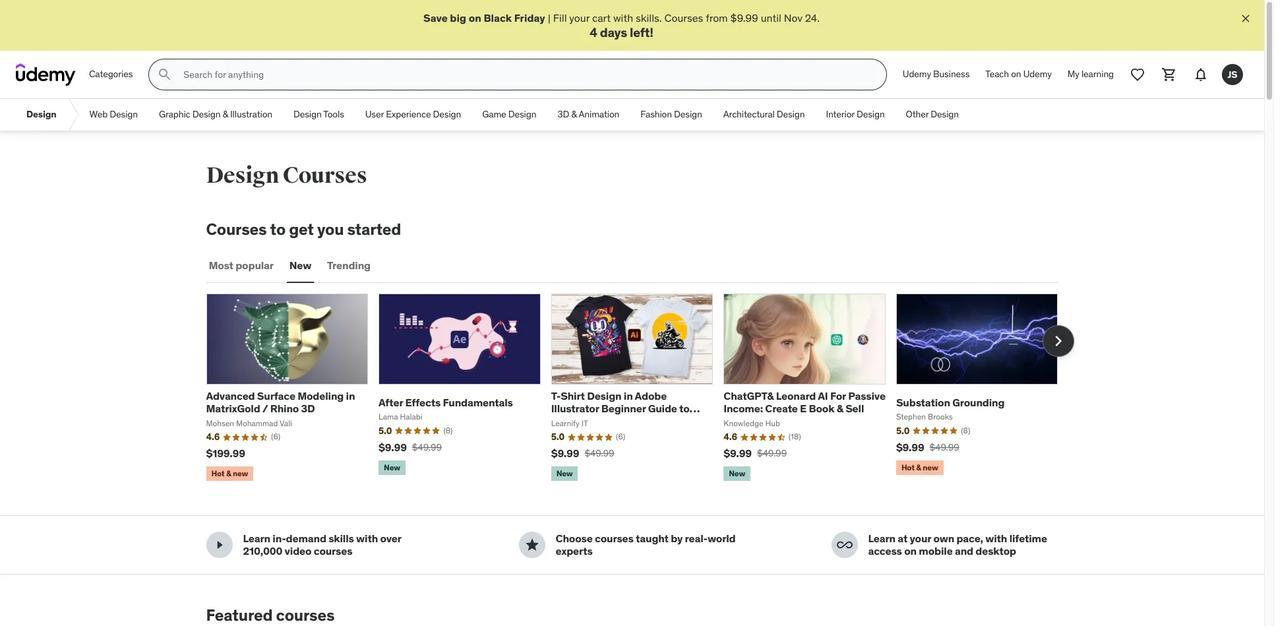 Task type: locate. For each thing, give the bounding box(es) containing it.
0 vertical spatial on
[[469, 11, 482, 24]]

0 horizontal spatial 3d
[[301, 402, 315, 415]]

in for design
[[624, 389, 633, 403]]

lifetime
[[1010, 532, 1048, 545]]

2 horizontal spatial &
[[837, 402, 844, 415]]

until
[[761, 11, 782, 24]]

in inside advanced surface modeling in matrixgold / rhino 3d
[[346, 389, 355, 403]]

learn at your own pace, with lifetime access on mobile and desktop
[[869, 532, 1048, 558]]

courses right video
[[314, 545, 353, 558]]

courses
[[595, 532, 634, 545], [314, 545, 353, 558], [276, 605, 335, 626]]

udemy business link
[[895, 59, 978, 91]]

courses down video
[[276, 605, 335, 626]]

to left the get
[[270, 219, 286, 240]]

0 horizontal spatial &
[[223, 108, 228, 120]]

wishlist image
[[1130, 67, 1146, 83]]

4
[[590, 25, 598, 41]]

with
[[614, 11, 634, 24], [356, 532, 378, 545], [986, 532, 1008, 545]]

design right interior
[[857, 108, 885, 120]]

chatgpt& leonard ai for passive income: create e book & sell link
[[724, 389, 886, 415]]

with left over on the left
[[356, 532, 378, 545]]

shirt
[[561, 389, 585, 403]]

2 vertical spatial courses
[[206, 219, 267, 240]]

&
[[223, 108, 228, 120], [572, 108, 577, 120], [837, 402, 844, 415]]

with inside learn at your own pace, with lifetime access on mobile and desktop
[[986, 532, 1008, 545]]

& left illustration at the left top of page
[[223, 108, 228, 120]]

0 vertical spatial your
[[570, 11, 590, 24]]

1 vertical spatial your
[[910, 532, 932, 545]]

2 learn from the left
[[869, 532, 896, 545]]

on right big
[[469, 11, 482, 24]]

0 horizontal spatial udemy
[[903, 68, 932, 80]]

courses left taught
[[595, 532, 634, 545]]

from
[[706, 11, 728, 24]]

2 udemy from the left
[[1024, 68, 1052, 80]]

in for modeling
[[346, 389, 355, 403]]

design right fashion
[[674, 108, 702, 120]]

3d inside advanced surface modeling in matrixgold / rhino 3d
[[301, 402, 315, 415]]

your right the fill
[[570, 11, 590, 24]]

learn for learn at your own pace, with lifetime access on mobile and desktop
[[869, 532, 896, 545]]

design left "tools"
[[294, 108, 322, 120]]

skills.
[[636, 11, 662, 24]]

& left animation
[[572, 108, 577, 120]]

1 horizontal spatial on
[[905, 545, 917, 558]]

income:
[[724, 402, 763, 415]]

1 horizontal spatial 3d
[[558, 108, 569, 120]]

skills
[[329, 532, 354, 545]]

0 horizontal spatial on
[[469, 11, 482, 24]]

design
[[26, 108, 56, 120], [110, 108, 138, 120], [192, 108, 221, 120], [294, 108, 322, 120], [433, 108, 461, 120], [509, 108, 537, 120], [674, 108, 702, 120], [777, 108, 805, 120], [857, 108, 885, 120], [931, 108, 959, 120], [206, 162, 279, 189], [587, 389, 622, 403]]

grounding
[[953, 396, 1005, 409]]

your right 'at'
[[910, 532, 932, 545]]

courses inside 'choose courses taught by real-world experts'
[[595, 532, 634, 545]]

close image
[[1240, 12, 1253, 25]]

2 horizontal spatial with
[[986, 532, 1008, 545]]

courses up most popular
[[206, 219, 267, 240]]

featured
[[206, 605, 273, 626]]

on right teach at the top right
[[1012, 68, 1022, 80]]

sell
[[846, 402, 864, 415]]

/
[[262, 402, 268, 415]]

game
[[482, 108, 506, 120]]

architectural design link
[[713, 99, 816, 131]]

your inside the save big on black friday | fill your cart with skills. courses from $9.99 until nov 24. 4 days left!
[[570, 11, 590, 24]]

$9.99
[[731, 11, 759, 24]]

udemy left my at the right top
[[1024, 68, 1052, 80]]

0 horizontal spatial in
[[346, 389, 355, 403]]

graphic design & illustration
[[159, 108, 272, 120]]

0 horizontal spatial with
[[356, 532, 378, 545]]

1 learn from the left
[[243, 532, 271, 545]]

advanced surface modeling in matrixgold / rhino 3d link
[[206, 389, 355, 415]]

after effects fundamentals
[[379, 396, 513, 409]]

teach on udemy
[[986, 68, 1052, 80]]

access
[[869, 545, 902, 558]]

medium image left 210,000
[[211, 537, 227, 553]]

choose
[[556, 532, 593, 545]]

1 horizontal spatial with
[[614, 11, 634, 24]]

courses up you
[[283, 162, 367, 189]]

2 medium image from the left
[[524, 537, 540, 553]]

design link
[[16, 99, 67, 131]]

learn left in-
[[243, 532, 271, 545]]

popular
[[236, 259, 274, 272]]

udemy left business
[[903, 68, 932, 80]]

3d left animation
[[558, 108, 569, 120]]

3d right the rhino
[[301, 402, 315, 415]]

web design link
[[79, 99, 148, 131]]

& left sell
[[837, 402, 844, 415]]

2 vertical spatial on
[[905, 545, 917, 558]]

new button
[[287, 250, 314, 282]]

to right 'guide'
[[680, 402, 690, 415]]

udemy
[[903, 68, 932, 80], [1024, 68, 1052, 80]]

2 horizontal spatial on
[[1012, 68, 1022, 80]]

video
[[285, 545, 312, 558]]

1 vertical spatial to
[[680, 402, 690, 415]]

1 vertical spatial 3d
[[301, 402, 315, 415]]

0 horizontal spatial your
[[570, 11, 590, 24]]

mobile
[[919, 545, 953, 558]]

fashion
[[641, 108, 672, 120]]

for
[[831, 389, 846, 403]]

1 horizontal spatial medium image
[[524, 537, 540, 553]]

design right web
[[110, 108, 138, 120]]

next image
[[1048, 331, 1069, 352]]

design right shirt
[[587, 389, 622, 403]]

1 horizontal spatial your
[[910, 532, 932, 545]]

animation
[[579, 108, 620, 120]]

fashion design
[[641, 108, 702, 120]]

substation grounding
[[897, 396, 1005, 409]]

1 medium image from the left
[[211, 537, 227, 553]]

medium image left "experts"
[[524, 537, 540, 553]]

in left adobe
[[624, 389, 633, 403]]

in inside t-shirt design in adobe illustrator beginner guide to expert
[[624, 389, 633, 403]]

learn inside the learn in-demand skills with over 210,000 video courses
[[243, 532, 271, 545]]

design right game
[[509, 108, 537, 120]]

on left mobile
[[905, 545, 917, 558]]

|
[[548, 11, 551, 24]]

courses left from
[[665, 11, 704, 24]]

design right architectural
[[777, 108, 805, 120]]

0 vertical spatial courses
[[665, 11, 704, 24]]

1 vertical spatial courses
[[283, 162, 367, 189]]

ai
[[818, 389, 828, 403]]

categories button
[[81, 59, 141, 91]]

your
[[570, 11, 590, 24], [910, 532, 932, 545]]

in right 'modeling'
[[346, 389, 355, 403]]

my
[[1068, 68, 1080, 80]]

1 vertical spatial on
[[1012, 68, 1022, 80]]

1 horizontal spatial in
[[624, 389, 633, 403]]

1 horizontal spatial to
[[680, 402, 690, 415]]

courses
[[665, 11, 704, 24], [283, 162, 367, 189], [206, 219, 267, 240]]

t-shirt design in adobe illustrator beginner guide to expert
[[551, 389, 690, 428]]

learn inside learn at your own pace, with lifetime access on mobile and desktop
[[869, 532, 896, 545]]

learn left 'at'
[[869, 532, 896, 545]]

1 in from the left
[[346, 389, 355, 403]]

with up the days
[[614, 11, 634, 24]]

2 in from the left
[[624, 389, 633, 403]]

illustration
[[230, 108, 272, 120]]

chatgpt&
[[724, 389, 774, 403]]

chatgpt& leonard ai for passive income: create e book & sell
[[724, 389, 886, 415]]

at
[[898, 532, 908, 545]]

0 horizontal spatial medium image
[[211, 537, 227, 553]]

in
[[346, 389, 355, 403], [624, 389, 633, 403]]

with right pace,
[[986, 532, 1008, 545]]

24.
[[805, 11, 820, 24]]

with inside the save big on black friday | fill your cart with skills. courses from $9.99 until nov 24. 4 days left!
[[614, 11, 634, 24]]

udemy image
[[16, 63, 76, 86]]

taught
[[636, 532, 669, 545]]

medium image
[[211, 537, 227, 553], [524, 537, 540, 553]]

0 horizontal spatial learn
[[243, 532, 271, 545]]

other design link
[[896, 99, 970, 131]]

own
[[934, 532, 955, 545]]

1 horizontal spatial udemy
[[1024, 68, 1052, 80]]

started
[[347, 219, 401, 240]]

0 vertical spatial to
[[270, 219, 286, 240]]

desktop
[[976, 545, 1017, 558]]

1 horizontal spatial learn
[[869, 532, 896, 545]]

teach
[[986, 68, 1010, 80]]

2 horizontal spatial courses
[[665, 11, 704, 24]]

nov
[[784, 11, 803, 24]]

courses for featured courses
[[276, 605, 335, 626]]



Task type: describe. For each thing, give the bounding box(es) containing it.
most
[[209, 259, 233, 272]]

beginner
[[602, 402, 646, 415]]

after effects fundamentals link
[[379, 396, 513, 409]]

fundamentals
[[443, 396, 513, 409]]

over
[[380, 532, 401, 545]]

to inside t-shirt design in adobe illustrator beginner guide to expert
[[680, 402, 690, 415]]

design inside t-shirt design in adobe illustrator beginner guide to expert
[[587, 389, 622, 403]]

friday
[[514, 11, 545, 24]]

illustrator
[[551, 402, 599, 415]]

left!
[[630, 25, 654, 41]]

submit search image
[[157, 67, 173, 83]]

learning
[[1082, 68, 1114, 80]]

substation
[[897, 396, 951, 409]]

graphic design & illustration link
[[148, 99, 283, 131]]

in-
[[273, 532, 286, 545]]

design courses
[[206, 162, 367, 189]]

adobe
[[635, 389, 667, 403]]

courses inside the save big on black friday | fill your cart with skills. courses from $9.99 until nov 24. 4 days left!
[[665, 11, 704, 24]]

guide
[[648, 402, 677, 415]]

courses inside the learn in-demand skills with over 210,000 video courses
[[314, 545, 353, 558]]

udemy business
[[903, 68, 970, 80]]

shopping cart with 0 items image
[[1162, 67, 1178, 83]]

0 horizontal spatial to
[[270, 219, 286, 240]]

t-
[[551, 389, 561, 403]]

on inside the teach on udemy "link"
[[1012, 68, 1022, 80]]

by
[[671, 532, 683, 545]]

experts
[[556, 545, 593, 558]]

medium image for choose
[[524, 537, 540, 553]]

courses for choose courses taught by real-world experts
[[595, 532, 634, 545]]

interior
[[826, 108, 855, 120]]

3d & animation
[[558, 108, 620, 120]]

medium image
[[837, 537, 853, 553]]

business
[[934, 68, 970, 80]]

create
[[766, 402, 798, 415]]

most popular
[[209, 259, 274, 272]]

on inside the save big on black friday | fill your cart with skills. courses from $9.99 until nov 24. 4 days left!
[[469, 11, 482, 24]]

experience
[[386, 108, 431, 120]]

passive
[[849, 389, 886, 403]]

design tools link
[[283, 99, 355, 131]]

featured courses
[[206, 605, 335, 626]]

Search for anything text field
[[181, 63, 871, 86]]

tools
[[324, 108, 344, 120]]

other design
[[906, 108, 959, 120]]

web design
[[89, 108, 138, 120]]

& inside 'chatgpt& leonard ai for passive income: create e book & sell'
[[837, 402, 844, 415]]

user
[[365, 108, 384, 120]]

choose courses taught by real-world experts
[[556, 532, 736, 558]]

design right experience
[[433, 108, 461, 120]]

demand
[[286, 532, 326, 545]]

categories
[[89, 68, 133, 80]]

learn in-demand skills with over 210,000 video courses
[[243, 532, 401, 558]]

0 vertical spatial 3d
[[558, 108, 569, 120]]

advanced
[[206, 389, 255, 403]]

interior design
[[826, 108, 885, 120]]

book
[[809, 402, 835, 415]]

fashion design link
[[630, 99, 713, 131]]

arrow pointing to subcategory menu links image
[[67, 99, 79, 131]]

your inside learn at your own pace, with lifetime access on mobile and desktop
[[910, 532, 932, 545]]

on inside learn at your own pace, with lifetime access on mobile and desktop
[[905, 545, 917, 558]]

with inside the learn in-demand skills with over 210,000 video courses
[[356, 532, 378, 545]]

and
[[955, 545, 974, 558]]

design tools
[[294, 108, 344, 120]]

trending
[[327, 259, 371, 272]]

trending button
[[325, 250, 373, 282]]

architectural
[[724, 108, 775, 120]]

1 horizontal spatial courses
[[283, 162, 367, 189]]

user experience design
[[365, 108, 461, 120]]

web
[[89, 108, 108, 120]]

1 udemy from the left
[[903, 68, 932, 80]]

design right graphic
[[192, 108, 221, 120]]

design right other
[[931, 108, 959, 120]]

my learning
[[1068, 68, 1114, 80]]

rhino
[[270, 402, 299, 415]]

learn for learn in-demand skills with over 210,000 video courses
[[243, 532, 271, 545]]

new
[[290, 259, 311, 272]]

udemy inside "link"
[[1024, 68, 1052, 80]]

substation grounding link
[[897, 396, 1005, 409]]

pace,
[[957, 532, 984, 545]]

medium image for learn
[[211, 537, 227, 553]]

after
[[379, 396, 403, 409]]

architectural design
[[724, 108, 805, 120]]

user experience design link
[[355, 99, 472, 131]]

other
[[906, 108, 929, 120]]

effects
[[405, 396, 441, 409]]

graphic
[[159, 108, 190, 120]]

notifications image
[[1194, 67, 1209, 83]]

most popular button
[[206, 250, 276, 282]]

save big on black friday | fill your cart with skills. courses from $9.99 until nov 24. 4 days left!
[[424, 11, 820, 41]]

e
[[800, 402, 807, 415]]

0 horizontal spatial courses
[[206, 219, 267, 240]]

you
[[317, 219, 344, 240]]

fill
[[553, 11, 567, 24]]

design left arrow pointing to subcategory menu links icon in the top of the page
[[26, 108, 56, 120]]

3d & animation link
[[547, 99, 630, 131]]

matrixgold
[[206, 402, 260, 415]]

big
[[450, 11, 467, 24]]

my learning link
[[1060, 59, 1122, 91]]

leonard
[[776, 389, 816, 403]]

carousel element
[[206, 294, 1074, 484]]

design down illustration at the left top of page
[[206, 162, 279, 189]]

t-shirt design in adobe illustrator beginner guide to expert link
[[551, 389, 700, 428]]

save
[[424, 11, 448, 24]]

advanced surface modeling in matrixgold / rhino 3d
[[206, 389, 355, 415]]

1 horizontal spatial &
[[572, 108, 577, 120]]

cart
[[592, 11, 611, 24]]



Task type: vqa. For each thing, say whether or not it's contained in the screenshot.
If
no



